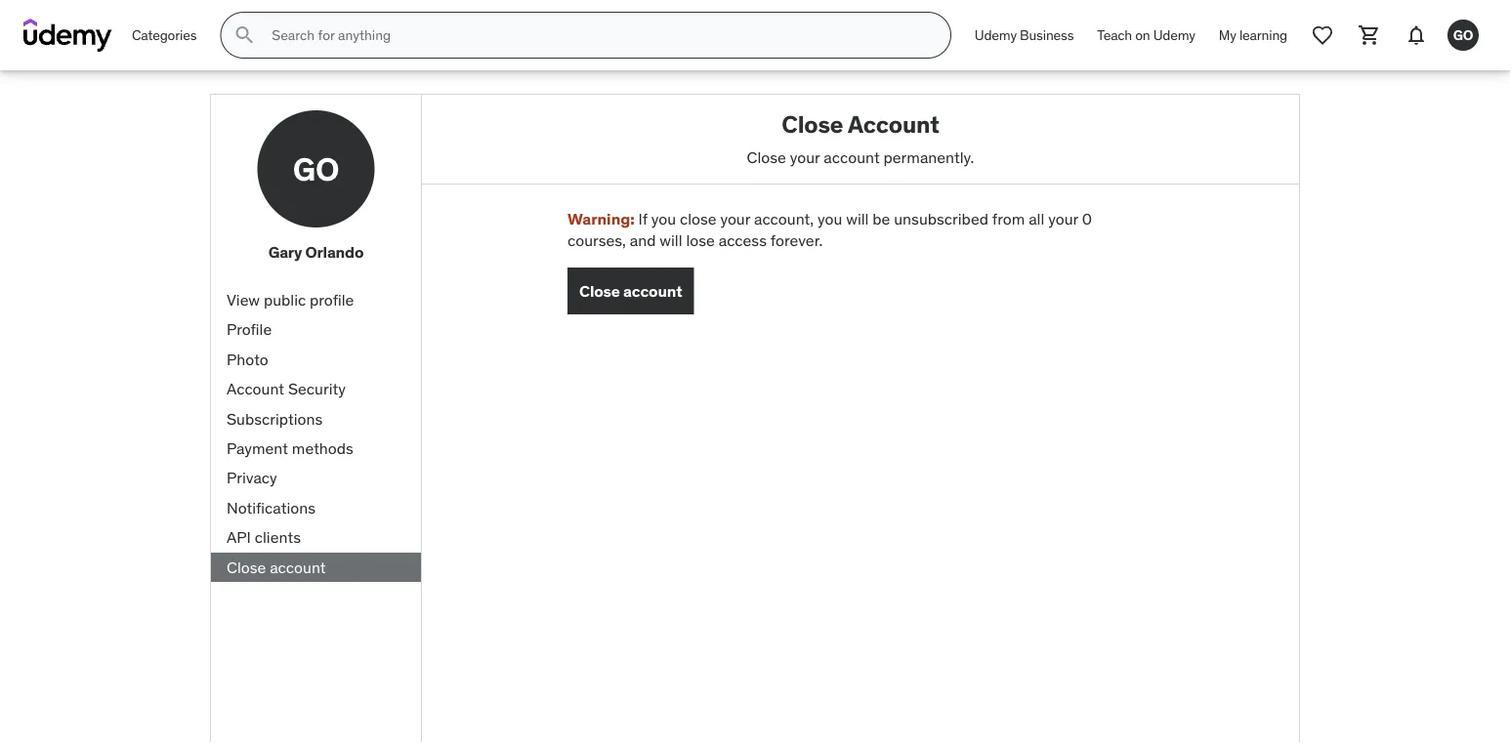 Task type: describe. For each thing, give the bounding box(es) containing it.
api clients link
[[211, 523, 421, 553]]

close inside "view public profile profile photo account security subscriptions payment methods privacy notifications api clients close account"
[[227, 557, 266, 577]]

teach on udemy link
[[1086, 12, 1207, 59]]

shopping cart with 0 items image
[[1358, 23, 1382, 47]]

security
[[288, 379, 346, 399]]

udemy business link
[[963, 12, 1086, 59]]

gary
[[268, 242, 302, 262]]

account inside button
[[623, 281, 682, 301]]

my learning
[[1219, 26, 1288, 44]]

notifications image
[[1405, 23, 1429, 47]]

my
[[1219, 26, 1237, 44]]

categories
[[132, 26, 197, 44]]

1 udemy from the left
[[975, 26, 1017, 44]]

public
[[264, 290, 306, 310]]

Search for anything text field
[[268, 19, 927, 52]]

account inside 'close account close your account permanently.'
[[848, 109, 940, 139]]

learning
[[1240, 26, 1288, 44]]

close
[[680, 209, 717, 229]]

api
[[227, 528, 251, 548]]

your for account
[[790, 147, 820, 167]]

forever.
[[771, 231, 823, 251]]

account inside "view public profile profile photo account security subscriptions payment methods privacy notifications api clients close account"
[[227, 379, 284, 399]]

view public profile link
[[211, 286, 421, 315]]

profile
[[310, 290, 354, 310]]

view
[[227, 290, 260, 310]]

from
[[993, 209, 1025, 229]]

1 vertical spatial will
[[660, 231, 683, 251]]

2 udemy from the left
[[1154, 26, 1196, 44]]

udemy business
[[975, 26, 1074, 44]]

be
[[873, 209, 890, 229]]

close account close your account permanently.
[[747, 109, 975, 167]]

notifications link
[[211, 493, 421, 523]]

profile
[[227, 320, 272, 340]]

payment methods link
[[211, 434, 421, 464]]

orlando
[[305, 242, 364, 262]]

all
[[1029, 209, 1045, 229]]

my learning link
[[1207, 12, 1300, 59]]

clients
[[255, 528, 301, 548]]

go link
[[1440, 12, 1487, 59]]

wishlist image
[[1311, 23, 1335, 47]]



Task type: vqa. For each thing, say whether or not it's contained in the screenshot.
be
yes



Task type: locate. For each thing, give the bounding box(es) containing it.
0 vertical spatial account
[[848, 109, 940, 139]]

notifications
[[227, 498, 316, 518]]

if you close your account, you will be unsubscribed from all your 0 courses, and will lose access forever.
[[568, 209, 1092, 251]]

udemy
[[975, 26, 1017, 44], [1154, 26, 1196, 44]]

0 horizontal spatial account
[[270, 557, 326, 577]]

udemy image
[[23, 19, 112, 52]]

submit search image
[[233, 23, 256, 47]]

teach on udemy
[[1098, 26, 1196, 44]]

0 horizontal spatial will
[[660, 231, 683, 251]]

udemy right on
[[1154, 26, 1196, 44]]

warning:
[[568, 209, 635, 229]]

will
[[846, 209, 869, 229], [660, 231, 683, 251]]

courses,
[[568, 231, 626, 251]]

account inside 'close account close your account permanently.'
[[824, 147, 880, 167]]

0 vertical spatial account
[[824, 147, 880, 167]]

1 horizontal spatial your
[[790, 147, 820, 167]]

you
[[651, 209, 676, 229], [818, 209, 843, 229]]

unsubscribed
[[894, 209, 989, 229]]

and
[[630, 231, 656, 251]]

privacy link
[[211, 464, 421, 493]]

0 horizontal spatial you
[[651, 209, 676, 229]]

you up forever. on the top of page
[[818, 209, 843, 229]]

account security link
[[211, 375, 421, 404]]

lose
[[686, 231, 715, 251]]

your inside 'close account close your account permanently.'
[[790, 147, 820, 167]]

0 horizontal spatial account
[[227, 379, 284, 399]]

1 horizontal spatial go
[[1454, 26, 1474, 44]]

account
[[824, 147, 880, 167], [623, 281, 682, 301], [270, 557, 326, 577]]

account up be
[[824, 147, 880, 167]]

1 vertical spatial account
[[623, 281, 682, 301]]

account up permanently.
[[848, 109, 940, 139]]

your up access
[[720, 209, 750, 229]]

gary orlando
[[268, 242, 364, 262]]

2 you from the left
[[818, 209, 843, 229]]

you right if
[[651, 209, 676, 229]]

close account link
[[211, 553, 421, 583]]

methods
[[292, 438, 354, 458]]

account inside "view public profile profile photo account security subscriptions payment methods privacy notifications api clients close account"
[[270, 557, 326, 577]]

profile link
[[211, 315, 421, 345]]

subscriptions
[[227, 409, 323, 429]]

view public profile profile photo account security subscriptions payment methods privacy notifications api clients close account
[[227, 290, 354, 577]]

access
[[719, 231, 767, 251]]

account,
[[754, 209, 814, 229]]

will right and
[[660, 231, 683, 251]]

your up "account,"
[[790, 147, 820, 167]]

account down and
[[623, 281, 682, 301]]

will left be
[[846, 209, 869, 229]]

on
[[1136, 26, 1151, 44]]

1 vertical spatial go
[[293, 149, 339, 188]]

0 horizontal spatial udemy
[[975, 26, 1017, 44]]

close account button
[[568, 268, 694, 315]]

1 horizontal spatial account
[[623, 281, 682, 301]]

account
[[848, 109, 940, 139], [227, 379, 284, 399]]

your left 0
[[1049, 209, 1079, 229]]

if
[[638, 209, 648, 229]]

1 horizontal spatial you
[[818, 209, 843, 229]]

2 horizontal spatial account
[[824, 147, 880, 167]]

close
[[782, 109, 844, 139], [747, 147, 786, 167], [579, 281, 620, 301], [227, 557, 266, 577]]

go
[[1454, 26, 1474, 44], [293, 149, 339, 188]]

categories button
[[120, 12, 208, 59]]

your for you
[[720, 209, 750, 229]]

1 you from the left
[[651, 209, 676, 229]]

2 horizontal spatial your
[[1049, 209, 1079, 229]]

1 horizontal spatial will
[[846, 209, 869, 229]]

photo link
[[211, 345, 421, 375]]

permanently.
[[884, 147, 975, 167]]

account down photo
[[227, 379, 284, 399]]

close inside button
[[579, 281, 620, 301]]

go up gary orlando on the top left of page
[[293, 149, 339, 188]]

0 horizontal spatial your
[[720, 209, 750, 229]]

0 horizontal spatial go
[[293, 149, 339, 188]]

your
[[790, 147, 820, 167], [720, 209, 750, 229], [1049, 209, 1079, 229]]

udemy left business
[[975, 26, 1017, 44]]

photo
[[227, 349, 268, 369]]

teach
[[1098, 26, 1132, 44]]

1 vertical spatial account
[[227, 379, 284, 399]]

account down "api clients" link
[[270, 557, 326, 577]]

0
[[1082, 209, 1092, 229]]

2 vertical spatial account
[[270, 557, 326, 577]]

0 vertical spatial go
[[1454, 26, 1474, 44]]

close account
[[579, 281, 682, 301]]

1 horizontal spatial account
[[848, 109, 940, 139]]

subscriptions link
[[211, 404, 421, 434]]

0 vertical spatial will
[[846, 209, 869, 229]]

1 horizontal spatial udemy
[[1154, 26, 1196, 44]]

payment
[[227, 438, 288, 458]]

go right notifications image in the right top of the page
[[1454, 26, 1474, 44]]

privacy
[[227, 468, 277, 488]]

business
[[1020, 26, 1074, 44]]



